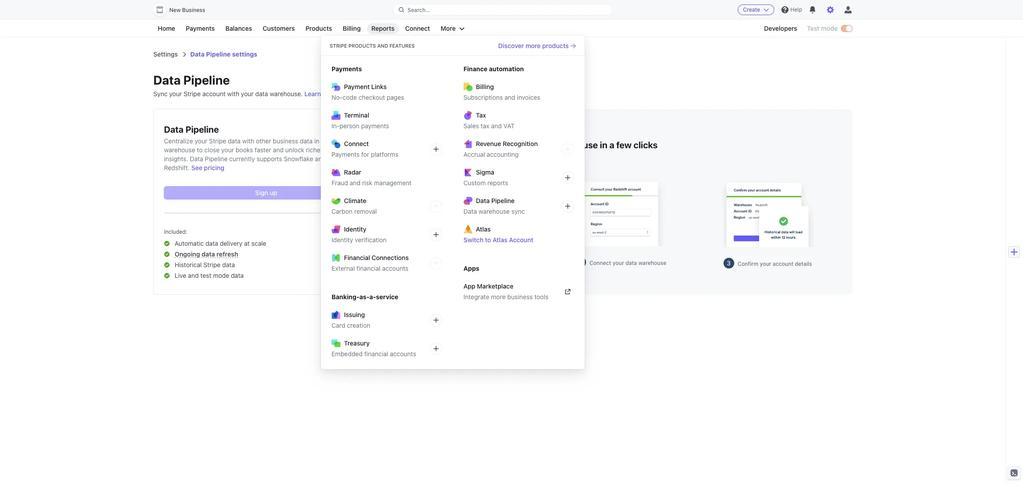 Task type: locate. For each thing, give the bounding box(es) containing it.
connect right 2
[[590, 259, 612, 266]]

in inside centralize your stripe data with other business data in your data warehouse to close your books faster and unlock richer business insights. data pipeline currently supports snowflake and amazon redshift.
[[314, 137, 320, 145]]

switch
[[464, 236, 484, 244]]

apps
[[464, 265, 480, 272]]

app
[[464, 282, 476, 290]]

in up richer
[[314, 137, 320, 145]]

to right switch
[[485, 236, 491, 244]]

select
[[446, 259, 462, 266]]

1 vertical spatial account
[[773, 260, 794, 267]]

0 vertical spatial with
[[227, 90, 239, 98]]

financial down treasury
[[364, 350, 388, 358]]

atlas
[[476, 225, 491, 233], [493, 236, 508, 244]]

ongoing
[[175, 250, 200, 258]]

0 vertical spatial payments
[[186, 24, 215, 32]]

and down reports link
[[378, 43, 388, 49]]

in-person payments
[[332, 122, 389, 130]]

data up see
[[190, 155, 203, 163]]

send your stripe data to your data warehouse in a few clicks
[[408, 140, 658, 150]]

2 vertical spatial business
[[508, 293, 533, 301]]

0 vertical spatial atlas
[[476, 225, 491, 233]]

1 vertical spatial with
[[242, 137, 254, 145]]

products
[[543, 42, 569, 49]]

your right sync
[[169, 90, 182, 98]]

finance automation
[[464, 65, 524, 73]]

business left tools
[[508, 293, 533, 301]]

data pipeline up centralize
[[164, 124, 219, 134]]

2 horizontal spatial connect
[[590, 259, 612, 266]]

2 vertical spatial connect
[[590, 259, 612, 266]]

1 vertical spatial payments
[[332, 65, 362, 73]]

accounts for embedded financial accounts
[[390, 350, 416, 358]]

to left close
[[197, 146, 203, 154]]

your left warehouse.
[[241, 90, 254, 98]]

and left invoices
[[505, 94, 516, 101]]

1 vertical spatial atlas
[[493, 236, 508, 244]]

radar
[[344, 168, 362, 176]]

identity up identity verification
[[344, 225, 367, 233]]

payments down business at the top of the page
[[186, 24, 215, 32]]

pipeline
[[206, 50, 231, 58], [183, 73, 230, 87], [186, 124, 219, 134], [205, 155, 228, 163], [492, 197, 515, 204]]

data pipeline up the data warehouse sync
[[476, 197, 515, 204]]

developers link
[[760, 23, 802, 34]]

see pricing
[[191, 164, 225, 171]]

data pipeline
[[153, 73, 230, 87], [164, 124, 219, 134], [476, 197, 515, 204]]

3
[[727, 259, 731, 267]]

historical
[[175, 261, 202, 269]]

1 horizontal spatial more
[[491, 293, 506, 301]]

carbon removal
[[332, 208, 377, 215]]

2 horizontal spatial more
[[526, 42, 541, 49]]

products down billing link on the left
[[349, 43, 376, 49]]

accounting
[[487, 151, 519, 158]]

connect down search…
[[405, 24, 430, 32]]

0 vertical spatial more
[[526, 42, 541, 49]]

data pipeline up sync
[[153, 73, 230, 87]]

1 vertical spatial identity
[[332, 236, 353, 244]]

in for data
[[314, 137, 320, 145]]

identity up financial
[[332, 236, 353, 244]]

sync
[[153, 90, 168, 98]]

at
[[244, 240, 250, 247]]

terminal
[[344, 111, 369, 119]]

and down historical
[[188, 272, 199, 279]]

recognition
[[503, 140, 538, 147]]

snowflake
[[284, 155, 313, 163]]

payments
[[361, 122, 389, 130]]

pipeline up pricing
[[205, 155, 228, 163]]

person
[[340, 122, 360, 130]]

data warehouse sync
[[464, 208, 525, 215]]

financial connections
[[344, 254, 409, 261]]

connect up payments for platforms
[[344, 140, 369, 147]]

business up unlock
[[273, 137, 298, 145]]

a-
[[370, 293, 376, 301]]

pipeline up close
[[186, 124, 219, 134]]

stripe for sync your stripe account with your data warehouse.
[[184, 90, 201, 98]]

pipeline up the data warehouse sync
[[492, 197, 515, 204]]

0 vertical spatial financial
[[357, 265, 381, 272]]

your up accounting
[[511, 140, 530, 150]]

1 horizontal spatial with
[[242, 137, 254, 145]]

learn
[[305, 90, 321, 98]]

payment
[[344, 83, 370, 90]]

your right the send
[[431, 140, 450, 150]]

1 vertical spatial products
[[349, 43, 376, 49]]

0 vertical spatial accounts
[[382, 265, 409, 272]]

checkout
[[359, 94, 385, 101]]

atlas left the account
[[493, 236, 508, 244]]

financial down financial connections
[[357, 265, 381, 272]]

removal
[[354, 208, 377, 215]]

settings
[[232, 50, 257, 58]]

new business
[[169, 7, 205, 13]]

ongoing data refresh link
[[175, 250, 238, 258]]

more down marketplace
[[491, 293, 506, 301]]

0 horizontal spatial with
[[227, 90, 239, 98]]

1 vertical spatial financial
[[364, 350, 388, 358]]

1 vertical spatial mode
[[213, 272, 229, 279]]

1 horizontal spatial to
[[485, 236, 491, 244]]

to inside centralize your stripe data with other business data in your data warehouse to close your books faster and unlock richer business insights. data pipeline currently supports snowflake and amazon redshift.
[[197, 146, 203, 154]]

switch to atlas account
[[464, 236, 534, 244]]

0 horizontal spatial products
[[306, 24, 332, 32]]

more
[[526, 42, 541, 49], [323, 90, 338, 98], [491, 293, 506, 301]]

live and test mode data
[[175, 272, 244, 279]]

1 vertical spatial data pipeline
[[164, 124, 219, 134]]

with
[[227, 90, 239, 98], [242, 137, 254, 145]]

0 horizontal spatial billing
[[343, 24, 361, 32]]

pipeline inside centralize your stripe data with other business data in your data warehouse to close your books faster and unlock richer business insights. data pipeline currently supports snowflake and amazon redshift.
[[205, 155, 228, 163]]

features
[[390, 43, 415, 49]]

2 horizontal spatial business
[[508, 293, 533, 301]]

centralize your stripe data with other business data in your data warehouse to close your books faster and unlock richer business insights. data pipeline currently supports snowflake and amazon redshift.
[[164, 137, 351, 171]]

in
[[314, 137, 320, 145], [600, 140, 608, 150]]

2 vertical spatial more
[[491, 293, 506, 301]]

billing up stripe products and features
[[343, 24, 361, 32]]

discover more products link
[[499, 41, 576, 50]]

0 horizontal spatial connect
[[344, 140, 369, 147]]

1 horizontal spatial connect
[[405, 24, 430, 32]]

in left the a
[[600, 140, 608, 150]]

1 horizontal spatial mode
[[822, 24, 838, 32]]

payments up radar on the top
[[332, 151, 360, 158]]

0 horizontal spatial more
[[323, 90, 338, 98]]

data
[[255, 90, 268, 98], [228, 137, 241, 145], [300, 137, 313, 145], [336, 137, 348, 145], [479, 140, 498, 150], [531, 140, 550, 150], [206, 240, 218, 247], [202, 250, 215, 258], [476, 259, 488, 266], [626, 259, 637, 266], [222, 261, 235, 269], [231, 272, 244, 279]]

1 horizontal spatial billing
[[476, 83, 494, 90]]

more right discover at the top
[[526, 42, 541, 49]]

mode right test
[[822, 24, 838, 32]]

accounts
[[382, 265, 409, 272], [390, 350, 416, 358]]

billing link
[[339, 23, 365, 34]]

with inside centralize your stripe data with other business data in your data warehouse to close your books faster and unlock richer business insights. data pipeline currently supports snowflake and amazon redshift.
[[242, 137, 254, 145]]

live
[[175, 272, 186, 279]]

more inside 'link'
[[323, 90, 338, 98]]

discover
[[499, 42, 524, 49]]

0 horizontal spatial account
[[202, 90, 226, 98]]

1 vertical spatial more
[[323, 90, 338, 98]]

billing up subscriptions
[[476, 83, 494, 90]]

business
[[273, 137, 298, 145], [325, 146, 350, 154], [508, 293, 533, 301]]

warehouse
[[552, 140, 598, 150], [164, 146, 195, 154], [479, 208, 510, 215], [489, 259, 517, 266], [639, 259, 667, 266]]

1 vertical spatial accounts
[[390, 350, 416, 358]]

balances link
[[221, 23, 257, 34]]

close
[[204, 146, 220, 154]]

stripe up close
[[209, 137, 226, 145]]

faster
[[255, 146, 271, 154]]

0 vertical spatial identity
[[344, 225, 367, 233]]

more for discover
[[526, 42, 541, 49]]

connect
[[405, 24, 430, 32], [344, 140, 369, 147], [590, 259, 612, 266]]

1 horizontal spatial atlas
[[493, 236, 508, 244]]

scale
[[252, 240, 267, 247]]

account down data pipeline settings
[[202, 90, 226, 98]]

0 horizontal spatial to
[[197, 146, 203, 154]]

1 horizontal spatial business
[[325, 146, 350, 154]]

management
[[374, 179, 412, 187]]

with up books
[[242, 137, 254, 145]]

your
[[169, 90, 182, 98], [241, 90, 254, 98], [195, 137, 207, 145], [321, 137, 334, 145], [431, 140, 450, 150], [511, 140, 530, 150], [221, 146, 234, 154], [463, 259, 475, 266], [613, 259, 625, 266], [760, 260, 772, 267]]

stripe inside centralize your stripe data with other business data in your data warehouse to close your books faster and unlock richer business insights. data pipeline currently supports snowflake and amazon redshift.
[[209, 137, 226, 145]]

stripe
[[330, 43, 347, 49], [184, 90, 201, 98], [209, 137, 226, 145], [452, 140, 477, 150], [204, 261, 221, 269]]

no-code checkout pages
[[332, 94, 405, 101]]

1 horizontal spatial in
[[600, 140, 608, 150]]

customers link
[[258, 23, 299, 34]]

data inside centralize your stripe data with other business data in your data warehouse to close your books faster and unlock richer business insights. data pipeline currently supports snowflake and amazon redshift.
[[190, 155, 203, 163]]

stripe right sync
[[184, 90, 201, 98]]

new business button
[[153, 4, 214, 16]]

products link
[[301, 23, 337, 34]]

home
[[158, 24, 175, 32]]

0 horizontal spatial business
[[273, 137, 298, 145]]

account
[[202, 90, 226, 98], [773, 260, 794, 267]]

data up centralize
[[164, 124, 184, 134]]

learn more link
[[305, 90, 345, 98]]

0 vertical spatial products
[[306, 24, 332, 32]]

service
[[376, 293, 399, 301]]

with down data pipeline settings
[[227, 90, 239, 98]]

amazon
[[328, 155, 351, 163]]

stripe up live and test mode data
[[204, 261, 221, 269]]

payments up payment
[[332, 65, 362, 73]]

confirm your account details
[[738, 260, 813, 267]]

to up accounting
[[500, 140, 509, 150]]

0 vertical spatial business
[[273, 137, 298, 145]]

payment links
[[344, 83, 387, 90]]

1 vertical spatial billing
[[476, 83, 494, 90]]

atlas up switch
[[476, 225, 491, 233]]

identity for identity
[[344, 225, 367, 233]]

banking-as-a-service
[[332, 293, 399, 301]]

your right close
[[221, 146, 234, 154]]

mode right "test"
[[213, 272, 229, 279]]

unlock
[[286, 146, 305, 154]]

sales tax and vat
[[464, 122, 515, 130]]

0 horizontal spatial in
[[314, 137, 320, 145]]

more right learn
[[323, 90, 338, 98]]

account left details
[[773, 260, 794, 267]]

stripe up accrual
[[452, 140, 477, 150]]

products left billing link on the left
[[306, 24, 332, 32]]

automation
[[489, 65, 524, 73]]

balances
[[226, 24, 252, 32]]

1 vertical spatial business
[[325, 146, 350, 154]]

data up switch
[[464, 208, 477, 215]]

accounts for external financial accounts
[[382, 265, 409, 272]]

data down payments link
[[190, 50, 205, 58]]

no-
[[332, 94, 343, 101]]

business up amazon
[[325, 146, 350, 154]]

and up supports
[[273, 146, 284, 154]]

0 vertical spatial data pipeline
[[153, 73, 230, 87]]

pricing
[[204, 164, 225, 171]]

create button
[[738, 4, 775, 15]]

identity verification
[[332, 236, 387, 244]]



Task type: vqa. For each thing, say whether or not it's contained in the screenshot.
keyboard shortcuts
no



Task type: describe. For each thing, give the bounding box(es) containing it.
creation
[[347, 322, 371, 329]]

vat
[[504, 122, 515, 130]]

with for your
[[227, 90, 239, 98]]

stripe for send your stripe data to your data warehouse in a few clicks
[[452, 140, 477, 150]]

external
[[332, 265, 355, 272]]

data pipeline settings
[[190, 50, 257, 58]]

revenue recognition
[[476, 140, 538, 147]]

centralize
[[164, 137, 193, 145]]

Search… search field
[[394, 4, 612, 15]]

test
[[200, 272, 212, 279]]

1 horizontal spatial products
[[349, 43, 376, 49]]

test
[[808, 24, 820, 32]]

financial for external
[[357, 265, 381, 272]]

in-
[[332, 122, 340, 130]]

warehouse.
[[270, 90, 303, 98]]

0 horizontal spatial mode
[[213, 272, 229, 279]]

card
[[332, 322, 346, 329]]

integrate
[[464, 293, 490, 301]]

as-
[[360, 293, 370, 301]]

confirm
[[738, 260, 759, 267]]

subscriptions
[[464, 94, 503, 101]]

more
[[441, 24, 456, 32]]

finance
[[464, 65, 488, 73]]

tax
[[481, 122, 490, 130]]

2 horizontal spatial to
[[500, 140, 509, 150]]

financial for embedded
[[364, 350, 388, 358]]

home link
[[153, 23, 180, 34]]

treasury
[[344, 339, 370, 347]]

redshift.
[[164, 164, 190, 171]]

settings
[[153, 50, 178, 58]]

sign up button
[[164, 187, 369, 199]]

pipeline up 'sync your stripe account with your data warehouse.'
[[183, 73, 230, 87]]

carbon
[[332, 208, 353, 215]]

stripe for centralize your stripe data with other business data in your data warehouse to close your books faster and unlock richer business insights. data pipeline currently supports snowflake and amazon redshift.
[[209, 137, 226, 145]]

sign up
[[255, 189, 277, 196]]

2 vertical spatial payments
[[332, 151, 360, 158]]

historical stripe data
[[175, 261, 235, 269]]

data up sync
[[153, 73, 181, 87]]

sigma
[[476, 168, 495, 176]]

test mode
[[808, 24, 838, 32]]

select your data warehouse
[[446, 259, 517, 266]]

see
[[191, 164, 203, 171]]

your right select
[[463, 259, 475, 266]]

pipeline left settings
[[206, 50, 231, 58]]

new
[[169, 7, 181, 13]]

books
[[236, 146, 253, 154]]

and right tax
[[491, 122, 502, 130]]

and down richer
[[315, 155, 326, 163]]

2
[[579, 258, 583, 266]]

0 horizontal spatial atlas
[[476, 225, 491, 233]]

payments link
[[182, 23, 219, 34]]

embedded financial accounts
[[332, 350, 416, 358]]

and down radar on the top
[[350, 179, 361, 187]]

identity for identity verification
[[332, 236, 353, 244]]

ongoing data refresh
[[175, 250, 238, 258]]

your up richer
[[321, 137, 334, 145]]

more button
[[437, 23, 469, 34]]

up
[[270, 189, 277, 196]]

see pricing link
[[191, 163, 225, 172]]

a
[[610, 140, 615, 150]]

1 horizontal spatial account
[[773, 260, 794, 267]]

delivery
[[220, 240, 243, 247]]

links
[[372, 83, 387, 90]]

your up close
[[195, 137, 207, 145]]

few
[[617, 140, 632, 150]]

sales
[[464, 122, 479, 130]]

code
[[343, 94, 357, 101]]

sign
[[255, 189, 268, 196]]

custom
[[464, 179, 486, 187]]

data up the data warehouse sync
[[476, 197, 490, 204]]

clicks
[[634, 140, 658, 150]]

2 vertical spatial data pipeline
[[476, 197, 515, 204]]

0 vertical spatial mode
[[822, 24, 838, 32]]

data pipeline for see pricing link
[[164, 124, 219, 134]]

reports
[[372, 24, 395, 32]]

payments for platforms
[[332, 151, 399, 158]]

data pipeline for the learn more 'link'
[[153, 73, 230, 87]]

business inside app marketplace integrate more business tools
[[508, 293, 533, 301]]

more inside app marketplace integrate more business tools
[[491, 293, 506, 301]]

pages
[[387, 94, 405, 101]]

notifications image
[[810, 6, 817, 13]]

card creation
[[332, 322, 371, 329]]

Search… text field
[[394, 4, 612, 15]]

your right 2
[[613, 259, 625, 266]]

0 vertical spatial connect
[[405, 24, 430, 32]]

in for warehouse
[[600, 140, 608, 150]]

tax
[[476, 111, 486, 119]]

warehouse inside centralize your stripe data with other business data in your data warehouse to close your books faster and unlock richer business insights. data pipeline currently supports snowflake and amazon redshift.
[[164, 146, 195, 154]]

app marketplace integrate more business tools
[[464, 282, 549, 301]]

0 vertical spatial billing
[[343, 24, 361, 32]]

business
[[182, 7, 205, 13]]

external financial accounts
[[332, 265, 409, 272]]

search…
[[408, 6, 430, 13]]

stripe down billing link on the left
[[330, 43, 347, 49]]

connect your data warehouse
[[590, 259, 667, 266]]

subscriptions and invoices
[[464, 94, 541, 101]]

more for learn
[[323, 90, 338, 98]]

custom reports
[[464, 179, 509, 187]]

developers
[[765, 24, 798, 32]]

stripe products and features
[[330, 43, 415, 49]]

with for other
[[242, 137, 254, 145]]

help
[[791, 6, 803, 13]]

customers
[[263, 24, 295, 32]]

connect link
[[401, 23, 435, 34]]

accrual
[[464, 151, 485, 158]]

create
[[744, 6, 761, 13]]

fraud
[[332, 179, 348, 187]]

1 vertical spatial connect
[[344, 140, 369, 147]]

0 vertical spatial account
[[202, 90, 226, 98]]

your right confirm
[[760, 260, 772, 267]]

reports
[[488, 179, 509, 187]]

for
[[362, 151, 370, 158]]

account
[[509, 236, 534, 244]]



